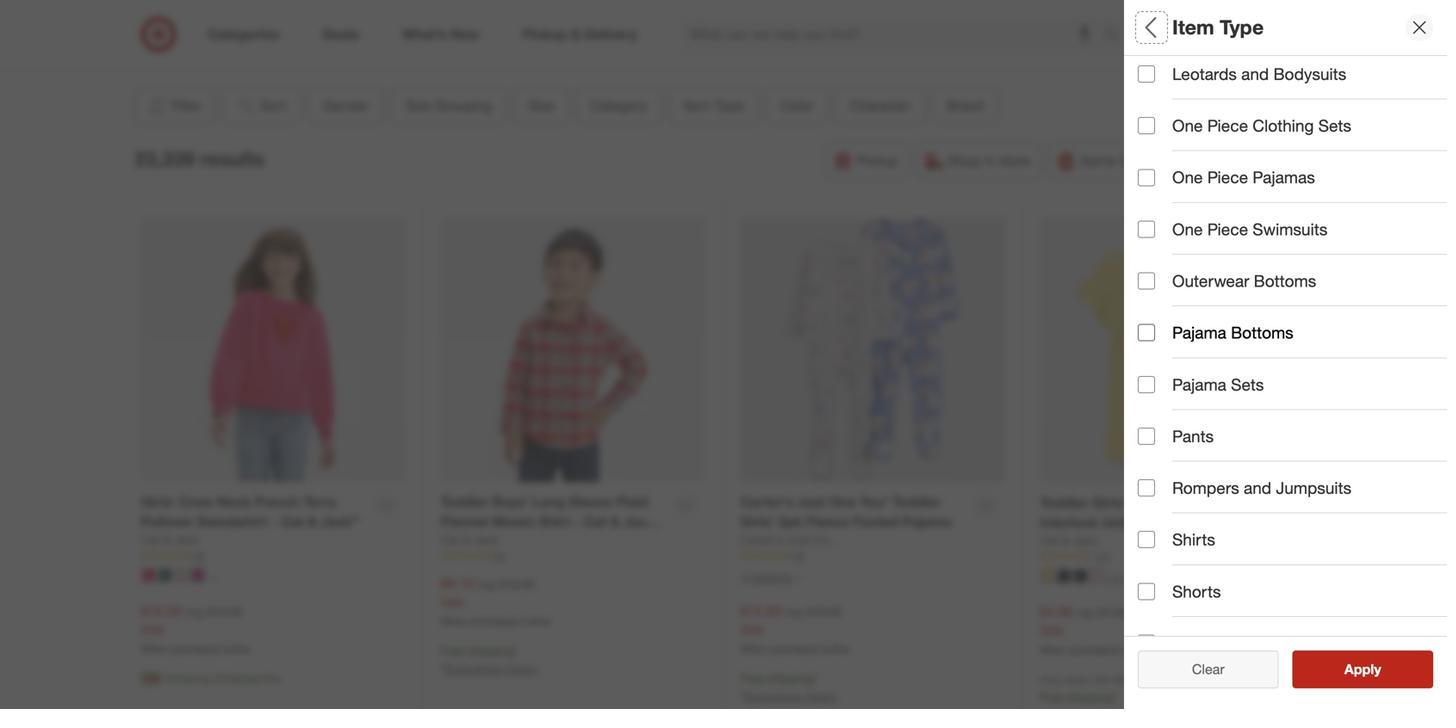 Task type: describe. For each thing, give the bounding box(es) containing it.
one inside carter's just one you®️ toddler girls' 2pk fleece footed pajama
[[830, 494, 857, 511]]

piece for pajamas
[[1208, 168, 1249, 188]]

exclusions for $9.10
[[445, 662, 503, 677]]

cat down interlock
[[1040, 534, 1059, 549]]

141
[[1094, 551, 1111, 564]]

and for leotards
[[1242, 64, 1269, 84]]

24 link
[[441, 549, 706, 565]]

1 horizontal spatial sets
[[1319, 116, 1352, 136]]

carter's just one you
[[741, 533, 859, 548]]

0 vertical spatial grouping
[[435, 97, 493, 114]]

category inside all filters dialog
[[1138, 255, 1210, 275]]

sale for $12.60
[[741, 623, 764, 638]]

one for one piece pajamas
[[1173, 168, 1203, 188]]

pickup button
[[825, 142, 910, 180]]

pajama inside carter's just one you®️ toddler girls' 2pk fleece footed pajama
[[903, 514, 952, 531]]

$10.50
[[141, 603, 182, 620]]

free for $9.10
[[441, 644, 465, 659]]

shop in store
[[948, 152, 1031, 169]]

one down fleece
[[813, 533, 836, 548]]

piece for clothing
[[1208, 116, 1249, 136]]

crew
[[179, 494, 213, 511]]

exclusions apply. button for $12.60
[[745, 689, 838, 706]]

search button
[[1097, 16, 1138, 57]]

87
[[194, 550, 206, 563]]

24
[[494, 550, 506, 563]]

0 vertical spatial deals
[[456, 33, 486, 48]]

$12.60
[[741, 603, 782, 620]]

cat inside "girls' crew neck french terry pullover sweatshirt - cat & jack™"
[[281, 514, 304, 531]]

same
[[1081, 152, 1116, 169]]

filters
[[1168, 15, 1221, 39]]

seasonal shipping icon image
[[141, 669, 162, 690]]

online for $4.90
[[1122, 644, 1150, 657]]

shirts
[[1173, 530, 1216, 550]]

0 horizontal spatial category button
[[576, 87, 662, 125]]

- for toddler boys' long sleeve plaid flannel woven shirt - cat & jack™ red
[[575, 514, 580, 531]]

$7.00
[[1098, 606, 1128, 621]]

in
[[985, 152, 996, 169]]

all
[[1138, 15, 1162, 39]]

arrives by christmas eve
[[165, 673, 281, 686]]

price button
[[1138, 539, 1448, 599]]

carter's just one you®️ toddler girls' 2pk fleece footed pajama link
[[741, 493, 965, 532]]

neck
[[217, 494, 251, 511]]

bodysuits
[[1274, 64, 1347, 84]]

shorts
[[1173, 582, 1221, 602]]

type inside all filters dialog
[[1177, 315, 1214, 335]]

$4.90 reg $7.00 sale when purchased online
[[1040, 604, 1150, 657]]

day
[[1120, 152, 1144, 169]]

leotards and bodysuits
[[1173, 64, 1347, 84]]

type inside dialog
[[1220, 15, 1264, 39]]

$35
[[1114, 674, 1130, 687]]

cat & jack link for flannel
[[441, 532, 499, 549]]

deals inside "button"
[[1138, 617, 1182, 636]]

rompers and jumpsuits
[[1173, 479, 1352, 498]]

free for $12.60
[[741, 672, 764, 687]]

circle™
[[635, 33, 673, 48]]

- for toddler girls' short sleeve interlock uniform polo shirt - cat & jack™
[[1227, 515, 1233, 531]]

jack™ for toddler boys' long sleeve plaid flannel woven shirt - cat & jack™ red
[[624, 514, 662, 531]]

2 vertical spatial shipping
[[1068, 691, 1114, 706]]

grouping inside all filters dialog
[[1175, 134, 1247, 154]]

97
[[794, 550, 806, 563]]

same day delivery button
[[1049, 142, 1209, 180]]

apply. for $9.10
[[506, 662, 538, 677]]

0 vertical spatial brand button
[[933, 87, 999, 125]]

$9.10 reg $13.00 sale when purchased online
[[441, 576, 550, 629]]

pajamas
[[1253, 168, 1315, 188]]

see results button
[[1293, 651, 1434, 689]]

terry
[[303, 494, 336, 511]]

0 horizontal spatial sets
[[1231, 375, 1264, 395]]

target circle™ link
[[548, 0, 724, 66]]

23,339 results
[[134, 147, 265, 171]]

sort button
[[222, 87, 301, 125]]

0 horizontal spatial gender
[[323, 97, 369, 114]]

polo
[[1159, 515, 1188, 531]]

pajama for pajama bottoms
[[1173, 323, 1227, 343]]

when for $4.90
[[1040, 644, 1067, 657]]

uniform
[[1102, 515, 1155, 531]]

redcard™
[[785, 33, 839, 48]]

online for $12.60
[[822, 643, 850, 656]]

item inside all filters dialog
[[1138, 315, 1173, 335]]

toddler inside carter's just one you®️ toddler girls' 2pk fleece footed pajama
[[893, 494, 941, 511]]

price
[[1138, 556, 1179, 576]]

0 horizontal spatial category
[[591, 97, 648, 114]]

pullover
[[141, 514, 193, 531]]

0 horizontal spatial brand
[[947, 97, 984, 114]]

97 link
[[741, 549, 1006, 565]]

cat down flannel
[[441, 533, 460, 548]]

top deals link
[[372, 0, 548, 49]]

short
[[1131, 495, 1167, 512]]

rompers
[[1173, 479, 1240, 498]]

carter's just one you link
[[741, 532, 859, 549]]

$12.60 reg $18.00 sale when purchased online
[[741, 603, 850, 656]]

Rompers and Jumpsuits checkbox
[[1138, 480, 1155, 497]]

deals button
[[1138, 599, 1448, 659]]

What can we help you find? suggestions appear below search field
[[680, 16, 1109, 53]]

shipping for $9.10
[[468, 644, 514, 659]]

and for rompers
[[1244, 479, 1272, 498]]

redcard™ link
[[724, 0, 900, 49]]

clear all button
[[1138, 651, 1279, 689]]

christmas
[[214, 673, 261, 686]]

1 horizontal spatial size
[[529, 97, 555, 114]]

sale for $4.90
[[1040, 624, 1064, 639]]

& inside "girls' crew neck french terry pullover sweatshirt - cat & jack™"
[[308, 514, 317, 531]]

1 vertical spatial brand button
[[1138, 478, 1448, 539]]

eve
[[264, 673, 281, 686]]

clear for clear
[[1192, 662, 1225, 679]]

cat & jack link for pullover
[[141, 532, 199, 549]]

jack for uniform
[[1074, 534, 1099, 549]]

shipping
[[1247, 152, 1302, 169]]

apply button
[[1293, 651, 1434, 689]]

item inside dialog
[[1173, 15, 1215, 39]]

ships
[[1064, 674, 1089, 687]]

0 horizontal spatial size
[[405, 97, 431, 114]]

color inside all filters dialog
[[1138, 375, 1181, 395]]

girls' inside carter's just one you®️ toddler girls' 2pk fleece footed pajama
[[741, 514, 775, 531]]

1 horizontal spatial item type button
[[1138, 297, 1448, 358]]

french
[[255, 494, 300, 511]]

red
[[441, 533, 467, 550]]

only ships with $35 orders
[[1040, 674, 1163, 687]]

girls' crew neck french terry pullover sweatshirt - cat & jack™
[[141, 494, 359, 531]]

footed
[[853, 514, 899, 531]]

cat down the pullover
[[141, 533, 160, 548]]

bottoms for pajama bottoms
[[1231, 323, 1294, 343]]

shop
[[948, 152, 981, 169]]

toddler for toddler boys' long sleeve plaid flannel woven shirt - cat & jack™ red
[[441, 494, 489, 511]]

online for $10.50
[[223, 643, 250, 656]]

- inside "girls' crew neck french terry pullover sweatshirt - cat & jack™"
[[272, 514, 277, 531]]

$9.10
[[441, 576, 474, 593]]

you®️
[[860, 494, 889, 511]]

top
[[433, 33, 453, 48]]

1 vertical spatial item
[[684, 97, 711, 114]]

jack for pullover
[[174, 533, 199, 548]]

jumpsuits
[[1276, 479, 1352, 498]]

plaid
[[616, 494, 649, 511]]

One Piece Clothing Sets checkbox
[[1138, 117, 1155, 135]]

1 vertical spatial type
[[715, 97, 744, 114]]

results for see results
[[1355, 662, 1400, 679]]

see
[[1327, 662, 1352, 679]]

1 horizontal spatial color button
[[1138, 358, 1448, 418]]

one piece swimsuits
[[1173, 220, 1328, 239]]

by
[[200, 673, 211, 686]]

toddler girls' short sleeve interlock uniform polo shirt - cat & jack™
[[1040, 495, 1259, 551]]

when for $12.60
[[741, 643, 767, 656]]

character inside all filters dialog
[[1138, 436, 1216, 455]]

long
[[533, 494, 565, 511]]

1 horizontal spatial gender button
[[1138, 56, 1448, 116]]

free shipping * * exclusions apply. for $12.60
[[741, 672, 838, 705]]

sale for $10.50
[[141, 623, 164, 638]]

arrives
[[165, 673, 197, 686]]

Pajama Sets checkbox
[[1138, 376, 1155, 394]]

purchased for $10.50
[[171, 643, 220, 656]]

all
[[1220, 662, 1234, 679]]

sleeve for short
[[1171, 495, 1214, 512]]

Shirts checkbox
[[1138, 532, 1155, 549]]

only
[[1040, 674, 1061, 687]]



Task type: locate. For each thing, give the bounding box(es) containing it.
purchased inside $9.10 reg $13.00 sale when purchased online
[[470, 616, 520, 629]]

0 vertical spatial apply.
[[506, 662, 538, 677]]

- right 'shirts'
[[1227, 515, 1233, 531]]

carter's for carter's just one you®️ toddler girls' 2pk fleece footed pajama
[[741, 494, 794, 511]]

pajama
[[1173, 323, 1227, 343], [1173, 375, 1227, 395], [903, 514, 952, 531]]

cat inside toddler girls' short sleeve interlock uniform polo shirt - cat & jack™
[[1236, 515, 1259, 531]]

brand
[[947, 97, 984, 114], [1138, 496, 1185, 516]]

0 vertical spatial character
[[850, 97, 911, 114]]

one up the delivery
[[1173, 116, 1203, 136]]

sale down $9.10
[[441, 595, 464, 610]]

gender up the one piece clothing sets option
[[1138, 74, 1195, 94]]

shirt for woven
[[539, 514, 571, 531]]

1 carter's from the top
[[741, 494, 794, 511]]

clear inside button
[[1192, 662, 1225, 679]]

one right one piece swimsuits checkbox
[[1173, 220, 1203, 239]]

just inside carter's just one you®️ toddler girls' 2pk fleece footed pajama
[[798, 494, 826, 511]]

1 horizontal spatial jack™
[[624, 514, 662, 531]]

deals right top
[[456, 33, 486, 48]]

size
[[405, 97, 431, 114], [529, 97, 555, 114], [1138, 134, 1171, 154]]

0 vertical spatial free
[[441, 644, 465, 659]]

cat down 'french'
[[281, 514, 304, 531]]

2 horizontal spatial jack
[[1074, 534, 1099, 549]]

size grouping button
[[391, 87, 507, 125], [1138, 116, 1448, 177]]

size inside all filters dialog
[[1138, 134, 1171, 154]]

outerwear bottoms
[[1173, 271, 1317, 291]]

clear button
[[1138, 651, 1279, 689]]

exclusions apply. button down $12.60 reg $18.00 sale when purchased online
[[745, 689, 838, 706]]

1 vertical spatial shipping
[[768, 672, 814, 687]]

cat & jack down interlock
[[1040, 534, 1099, 549]]

0 vertical spatial and
[[1242, 64, 1269, 84]]

category down one piece swimsuits checkbox
[[1138, 255, 1210, 275]]

0 vertical spatial results
[[201, 147, 265, 171]]

online inside $12.60 reg $18.00 sale when purchased online
[[822, 643, 850, 656]]

1 horizontal spatial character
[[1138, 436, 1216, 455]]

girls' crew neck french terry pullover sweatshirt - cat & jack™ image
[[141, 218, 406, 483], [141, 218, 406, 483]]

0 horizontal spatial type
[[715, 97, 744, 114]]

carter's for carter's just one you
[[741, 533, 784, 548]]

0 horizontal spatial girls'
[[141, 494, 175, 511]]

2 horizontal spatial shipping
[[1068, 691, 1114, 706]]

target
[[599, 33, 632, 48]]

one piece clothing sets
[[1173, 116, 1352, 136]]

& inside toddler boys' long sleeve plaid flannel woven shirt - cat & jack™ red
[[611, 514, 620, 531]]

online down the $18.00
[[822, 643, 850, 656]]

1 horizontal spatial size grouping button
[[1138, 116, 1448, 177]]

delivery
[[1148, 152, 1197, 169]]

toddler up flannel
[[441, 494, 489, 511]]

0 vertical spatial color
[[781, 97, 814, 114]]

when inside $12.60 reg $18.00 sale when purchased online
[[741, 643, 767, 656]]

reg
[[478, 577, 495, 592], [186, 605, 203, 620], [785, 605, 803, 620], [1077, 606, 1095, 621]]

0 horizontal spatial character
[[850, 97, 911, 114]]

0 horizontal spatial color
[[781, 97, 814, 114]]

when for $9.10
[[441, 616, 468, 629]]

1 horizontal spatial shipping
[[768, 672, 814, 687]]

cat & jack for uniform
[[1040, 534, 1099, 549]]

Leotards and Bodysuits checkbox
[[1138, 65, 1155, 83]]

Shorts checkbox
[[1138, 584, 1155, 601]]

1 piece from the top
[[1208, 116, 1249, 136]]

when up seasonal shipping icon
[[141, 643, 168, 656]]

shirt
[[539, 514, 571, 531], [1192, 515, 1223, 531]]

0 horizontal spatial size grouping button
[[391, 87, 507, 125]]

sets right clothing
[[1319, 116, 1352, 136]]

jack
[[174, 533, 199, 548], [474, 533, 499, 548], [1074, 534, 1099, 549]]

shop in store button
[[917, 142, 1042, 180]]

1 vertical spatial exclusions
[[745, 690, 802, 705]]

0 vertical spatial exclusions apply. button
[[445, 661, 538, 678]]

piece for swimsuits
[[1208, 220, 1249, 239]]

Pajama Bottoms checkbox
[[1138, 325, 1155, 342]]

toddler boys' long sleeve plaid flannel woven shirt - cat & jack™ red
[[441, 494, 662, 550]]

cat up the 24 'link'
[[584, 514, 607, 531]]

free down $12.60 reg $18.00 sale when purchased online
[[741, 672, 764, 687]]

girls' inside toddler girls' short sleeve interlock uniform polo shirt - cat & jack™
[[1093, 495, 1127, 512]]

purchased up by
[[171, 643, 220, 656]]

color down redcard™
[[781, 97, 814, 114]]

just up 97
[[787, 533, 810, 548]]

pants
[[1173, 427, 1214, 447]]

bottoms down swimsuits
[[1254, 271, 1317, 291]]

sleeve for long
[[569, 494, 612, 511]]

one piece pajamas
[[1173, 168, 1315, 188]]

cat inside toddler boys' long sleeve plaid flannel woven shirt - cat & jack™ red
[[584, 514, 607, 531]]

jack for flannel
[[474, 533, 499, 548]]

bottoms down "outerwear bottoms"
[[1231, 323, 1294, 343]]

jack™ inside toddler girls' short sleeve interlock uniform polo shirt - cat & jack™
[[1054, 534, 1092, 551]]

interlock
[[1040, 515, 1099, 531]]

2 carter's from the top
[[741, 533, 784, 548]]

carter's inside carter's just one you link
[[741, 533, 784, 548]]

0 horizontal spatial grouping
[[435, 97, 493, 114]]

when up only
[[1040, 644, 1067, 657]]

deals
[[456, 33, 486, 48], [1138, 617, 1182, 636]]

0 horizontal spatial exclusions apply. button
[[445, 661, 538, 678]]

sets down the pajama bottoms
[[1231, 375, 1264, 395]]

One Piece Swimsuits checkbox
[[1138, 221, 1155, 238]]

carter's
[[741, 494, 794, 511], [741, 533, 784, 548]]

2 vertical spatial pajama
[[903, 514, 952, 531]]

sale inside $12.60 reg $18.00 sale when purchased online
[[741, 623, 764, 638]]

free shipping *
[[1040, 691, 1118, 706]]

piece
[[1208, 116, 1249, 136], [1208, 168, 1249, 188], [1208, 220, 1249, 239]]

2 vertical spatial free
[[1040, 691, 1064, 706]]

- inside toddler boys' long sleeve plaid flannel woven shirt - cat & jack™ red
[[575, 514, 580, 531]]

One Piece Pajamas checkbox
[[1138, 169, 1155, 186]]

exclusions
[[445, 662, 503, 677], [745, 690, 802, 705]]

pajama right "footed"
[[903, 514, 952, 531]]

1 vertical spatial character button
[[1138, 418, 1448, 478]]

online down $13.00
[[523, 616, 550, 629]]

when inside the $10.50 reg $15.00 sale when purchased online
[[141, 643, 168, 656]]

shipping down $9.10 reg $13.00 sale when purchased online
[[468, 644, 514, 659]]

pajama for pajama sets
[[1173, 375, 1227, 395]]

shipping button
[[1215, 142, 1313, 180]]

jack™
[[321, 514, 359, 531], [624, 514, 662, 531], [1054, 534, 1092, 551]]

gender button right sort
[[308, 87, 384, 125]]

sleeve inside toddler girls' short sleeve interlock uniform polo shirt - cat & jack™
[[1171, 495, 1214, 512]]

free down $9.10 reg $13.00 sale when purchased online
[[441, 644, 465, 659]]

1 vertical spatial pajama
[[1173, 375, 1227, 395]]

free shipping * * exclusions apply. for $9.10
[[441, 644, 538, 677]]

character up rompers
[[1138, 436, 1216, 455]]

cat & jack link down interlock
[[1040, 533, 1099, 550]]

2pk
[[779, 514, 802, 531]]

sale for $9.10
[[441, 595, 464, 610]]

character button
[[836, 87, 926, 125], [1138, 418, 1448, 478]]

1 clear from the left
[[1184, 662, 1216, 679]]

same day delivery
[[1081, 152, 1197, 169]]

sale inside $4.90 reg $7.00 sale when purchased online
[[1040, 624, 1064, 639]]

1 vertical spatial color button
[[1138, 358, 1448, 418]]

and right rompers
[[1244, 479, 1272, 498]]

toddler girls' short sleeve interlock uniform polo shirt - cat & jack™ link
[[1040, 494, 1266, 551]]

reg inside $12.60 reg $18.00 sale when purchased online
[[785, 605, 803, 620]]

one
[[1173, 116, 1203, 136], [1173, 168, 1203, 188], [1173, 220, 1203, 239], [830, 494, 857, 511], [813, 533, 836, 548]]

1 vertical spatial category button
[[1138, 237, 1448, 297]]

reg right $9.10
[[478, 577, 495, 592]]

$18.00
[[806, 605, 842, 620]]

0 horizontal spatial shirt
[[539, 514, 571, 531]]

0 horizontal spatial sleeve
[[569, 494, 612, 511]]

1 vertical spatial apply.
[[806, 690, 838, 705]]

online up the orders
[[1122, 644, 1150, 657]]

brand inside all filters dialog
[[1138, 496, 1185, 516]]

purchased inside the $10.50 reg $15.00 sale when purchased online
[[171, 643, 220, 656]]

shirt inside toddler girls' short sleeve interlock uniform polo shirt - cat & jack™
[[1192, 515, 1223, 531]]

0 horizontal spatial jack
[[174, 533, 199, 548]]

reg inside $4.90 reg $7.00 sale when purchased online
[[1077, 606, 1095, 621]]

0 horizontal spatial -
[[272, 514, 277, 531]]

gender
[[1138, 74, 1195, 94], [323, 97, 369, 114]]

0 horizontal spatial size grouping
[[405, 97, 493, 114]]

0 vertical spatial just
[[798, 494, 826, 511]]

Pants checkbox
[[1138, 428, 1155, 445]]

one for one piece swimsuits
[[1173, 220, 1203, 239]]

23,339
[[134, 147, 195, 171]]

1 horizontal spatial shirt
[[1192, 515, 1223, 531]]

cat & jack link
[[141, 532, 199, 549], [441, 532, 499, 549], [1040, 533, 1099, 550]]

carter's just one you®️ toddler girls' 2pk fleece footed pajama image
[[741, 218, 1006, 483], [741, 218, 1006, 483]]

1 horizontal spatial category
[[1138, 255, 1210, 275]]

jack™ inside "girls' crew neck french terry pullover sweatshirt - cat & jack™"
[[321, 514, 359, 531]]

cat & jack for flannel
[[441, 533, 499, 548]]

- down 'french'
[[272, 514, 277, 531]]

apply. down $12.60 reg $18.00 sale when purchased online
[[806, 690, 838, 705]]

when for $10.50
[[141, 643, 168, 656]]

$13.00
[[499, 577, 535, 592]]

character button up pickup on the top
[[836, 87, 926, 125]]

shirt down long
[[539, 514, 571, 531]]

1 horizontal spatial free
[[741, 672, 764, 687]]

1 horizontal spatial grouping
[[1175, 134, 1247, 154]]

2 clear from the left
[[1192, 662, 1225, 679]]

Outerwear Bottoms checkbox
[[1138, 273, 1155, 290]]

deals down "shorts" checkbox
[[1138, 617, 1182, 636]]

0 vertical spatial color button
[[766, 87, 829, 125]]

0 horizontal spatial toddler
[[441, 494, 489, 511]]

1 vertical spatial gender
[[323, 97, 369, 114]]

carter's inside carter's just one you®️ toddler girls' 2pk fleece footed pajama
[[741, 494, 794, 511]]

0 horizontal spatial item type button
[[669, 87, 759, 125]]

jack™ for toddler girls' short sleeve interlock uniform polo shirt - cat & jack™
[[1054, 534, 1092, 551]]

cat & jack down flannel
[[441, 533, 499, 548]]

1 horizontal spatial free shipping * * exclusions apply.
[[741, 672, 838, 705]]

0 horizontal spatial results
[[201, 147, 265, 171]]

0 horizontal spatial brand button
[[933, 87, 999, 125]]

purchased down $13.00
[[470, 616, 520, 629]]

0 horizontal spatial gender button
[[308, 87, 384, 125]]

jack™ down plaid in the left bottom of the page
[[624, 514, 662, 531]]

results inside button
[[1355, 662, 1400, 679]]

clear for clear all
[[1184, 662, 1216, 679]]

girls' up the pullover
[[141, 494, 175, 511]]

toddler up interlock
[[1040, 495, 1089, 512]]

girls' inside "girls' crew neck french terry pullover sweatshirt - cat & jack™"
[[141, 494, 175, 511]]

gender button up the shipping
[[1138, 56, 1448, 116]]

2 horizontal spatial toddler
[[1040, 495, 1089, 512]]

jack up 24
[[474, 533, 499, 548]]

purchased for $12.60
[[770, 643, 819, 656]]

character up pickup on the top
[[850, 97, 911, 114]]

just up fleece
[[798, 494, 826, 511]]

sale down $12.60
[[741, 623, 764, 638]]

and right leotards
[[1242, 64, 1269, 84]]

when down $12.60
[[741, 643, 767, 656]]

top deals
[[433, 33, 486, 48]]

character button up jumpsuits
[[1138, 418, 1448, 478]]

girls' crew neck french terry pullover sweatshirt - cat & jack™ link
[[141, 493, 366, 532]]

pajama up pants
[[1173, 375, 1227, 395]]

sale down $4.90
[[1040, 624, 1064, 639]]

item type inside dialog
[[1173, 15, 1264, 39]]

toddler for toddler girls' short sleeve interlock uniform polo shirt - cat & jack™
[[1040, 495, 1089, 512]]

1 vertical spatial results
[[1355, 662, 1400, 679]]

grouping down top deals
[[435, 97, 493, 114]]

shirt for polo
[[1192, 515, 1223, 531]]

item type dialog
[[1124, 0, 1448, 710]]

0 horizontal spatial deals
[[456, 33, 486, 48]]

cat & jack link down flannel
[[441, 532, 499, 549]]

2 horizontal spatial -
[[1227, 515, 1233, 531]]

gender right sort
[[323, 97, 369, 114]]

0 vertical spatial bottoms
[[1254, 271, 1317, 291]]

girls' up uniform
[[1093, 495, 1127, 512]]

color button
[[766, 87, 829, 125], [1138, 358, 1448, 418]]

0 vertical spatial exclusions
[[445, 662, 503, 677]]

reg left the $18.00
[[785, 605, 803, 620]]

purchased inside $4.90 reg $7.00 sale when purchased online
[[1070, 644, 1119, 657]]

pajama sets
[[1173, 375, 1264, 395]]

category
[[591, 97, 648, 114], [1138, 255, 1210, 275]]

0 vertical spatial item
[[1173, 15, 1215, 39]]

sleeve up 'polo'
[[1171, 495, 1214, 512]]

results down sort button
[[201, 147, 265, 171]]

exclusions down $12.60 reg $18.00 sale when purchased online
[[745, 690, 802, 705]]

search
[[1097, 28, 1138, 44]]

1 vertical spatial size grouping
[[1138, 134, 1247, 154]]

online inside $4.90 reg $7.00 sale when purchased online
[[1122, 644, 1150, 657]]

carter's up 2pk
[[741, 494, 794, 511]]

2 horizontal spatial type
[[1220, 15, 1264, 39]]

0 vertical spatial pajama
[[1173, 323, 1227, 343]]

141 link
[[1040, 550, 1307, 565]]

item type inside all filters dialog
[[1138, 315, 1214, 335]]

size grouping up "one piece pajamas" checkbox
[[1138, 134, 1247, 154]]

clear inside button
[[1184, 662, 1216, 679]]

category button
[[576, 87, 662, 125], [1138, 237, 1448, 297]]

reg for $10.50
[[186, 605, 203, 620]]

target circle™
[[599, 33, 673, 48]]

1 horizontal spatial sleeve
[[1171, 495, 1214, 512]]

toddler boys' long sleeve plaid flannel woven shirt - cat & jack™ red image
[[441, 218, 706, 483], [441, 218, 706, 483]]

results right see
[[1355, 662, 1400, 679]]

sale down $10.50 on the left bottom of page
[[141, 623, 164, 638]]

reg inside the $10.50 reg $15.00 sale when purchased online
[[186, 605, 203, 620]]

toddler
[[441, 494, 489, 511], [893, 494, 941, 511], [1040, 495, 1089, 512]]

0 vertical spatial carter's
[[741, 494, 794, 511]]

sleeve inside toddler boys' long sleeve plaid flannel woven shirt - cat & jack™ red
[[569, 494, 612, 511]]

exclusions apply. button down $9.10 reg $13.00 sale when purchased online
[[445, 661, 538, 678]]

1 vertical spatial item type
[[684, 97, 744, 114]]

shipping down 'with'
[[1068, 691, 1114, 706]]

1 vertical spatial free
[[741, 672, 764, 687]]

&
[[308, 514, 317, 531], [611, 514, 620, 531], [163, 533, 171, 548], [463, 533, 471, 548], [1063, 534, 1070, 549], [1040, 534, 1050, 551]]

reg for $9.10
[[478, 577, 495, 592]]

piece left pajamas
[[1208, 168, 1249, 188]]

jack™ down interlock
[[1054, 534, 1092, 551]]

size grouping down top
[[405, 97, 493, 114]]

reg left $15.00
[[186, 605, 203, 620]]

pajama right pajama bottoms checkbox
[[1173, 323, 1227, 343]]

- up the 24 'link'
[[575, 514, 580, 531]]

online for $9.10
[[523, 616, 550, 629]]

0 horizontal spatial free shipping * * exclusions apply.
[[441, 644, 538, 677]]

shirt right 'polo'
[[1192, 515, 1223, 531]]

purchased
[[470, 616, 520, 629], [171, 643, 220, 656], [770, 643, 819, 656], [1070, 644, 1119, 657]]

purchased inside $12.60 reg $18.00 sale when purchased online
[[770, 643, 819, 656]]

one right "one piece pajamas" checkbox
[[1173, 168, 1203, 188]]

purchased for $9.10
[[470, 616, 520, 629]]

3 piece from the top
[[1208, 220, 1249, 239]]

2 vertical spatial item type
[[1138, 315, 1214, 335]]

free shipping * * exclusions apply. down $12.60 reg $18.00 sale when purchased online
[[741, 672, 838, 705]]

1 vertical spatial brand
[[1138, 496, 1185, 516]]

1 horizontal spatial apply.
[[806, 690, 838, 705]]

piece down one piece pajamas
[[1208, 220, 1249, 239]]

0 horizontal spatial cat & jack link
[[141, 532, 199, 549]]

0 horizontal spatial character button
[[836, 87, 926, 125]]

cat & jack down the pullover
[[141, 533, 199, 548]]

carter's just one you®️ toddler girls' 2pk fleece footed pajama
[[741, 494, 952, 531]]

grouping up one piece pajamas
[[1175, 134, 1247, 154]]

reg left $7.00
[[1077, 606, 1095, 621]]

0 vertical spatial category
[[591, 97, 648, 114]]

apply. for $12.60
[[806, 690, 838, 705]]

2 vertical spatial item
[[1138, 315, 1173, 335]]

purchased for $4.90
[[1070, 644, 1119, 657]]

& inside toddler girls' short sleeve interlock uniform polo shirt - cat & jack™
[[1040, 534, 1050, 551]]

toddler inside toddler boys' long sleeve plaid flannel woven shirt - cat & jack™ red
[[441, 494, 489, 511]]

$10.50 reg $15.00 sale when purchased online
[[141, 603, 250, 656]]

online inside the $10.50 reg $15.00 sale when purchased online
[[223, 643, 250, 656]]

boys'
[[493, 494, 529, 511]]

1 horizontal spatial character button
[[1138, 418, 1448, 478]]

bottoms for outerwear bottoms
[[1254, 271, 1317, 291]]

reg inside $9.10 reg $13.00 sale when purchased online
[[478, 577, 495, 592]]

purchased down the $18.00
[[770, 643, 819, 656]]

$4.90
[[1040, 604, 1074, 621]]

one for one piece clothing sets
[[1173, 116, 1203, 136]]

toddler girls' short sleeve interlock uniform polo shirt - cat & jack™ image
[[1040, 218, 1307, 484], [1040, 218, 1307, 484]]

results for 23,339 results
[[201, 147, 265, 171]]

jack™ inside toddler boys' long sleeve plaid flannel woven shirt - cat & jack™ red
[[624, 514, 662, 531]]

when
[[441, 616, 468, 629], [141, 643, 168, 656], [741, 643, 767, 656], [1040, 644, 1067, 657]]

color button down the pajama bottoms
[[1138, 358, 1448, 418]]

bottoms
[[1254, 271, 1317, 291], [1231, 323, 1294, 343]]

0 vertical spatial brand
[[947, 97, 984, 114]]

when inside $9.10 reg $13.00 sale when purchased online
[[441, 616, 468, 629]]

sale inside the $10.50 reg $15.00 sale when purchased online
[[141, 623, 164, 638]]

all filters dialog
[[1124, 0, 1448, 710]]

0 vertical spatial gender
[[1138, 74, 1195, 94]]

1 horizontal spatial gender
[[1138, 74, 1195, 94]]

0 horizontal spatial exclusions
[[445, 662, 503, 677]]

0 horizontal spatial free
[[441, 644, 465, 659]]

and
[[1242, 64, 1269, 84], [1244, 479, 1272, 498]]

when inside $4.90 reg $7.00 sale when purchased online
[[1040, 644, 1067, 657]]

sleeve left plaid in the left bottom of the page
[[569, 494, 612, 511]]

pajama bottoms
[[1173, 323, 1294, 343]]

gender inside all filters dialog
[[1138, 74, 1195, 94]]

see results
[[1327, 662, 1400, 679]]

1 vertical spatial carter's
[[741, 533, 784, 548]]

girls' left 2pk
[[741, 514, 775, 531]]

cat & jack link down the pullover
[[141, 532, 199, 549]]

2 horizontal spatial size
[[1138, 134, 1171, 154]]

exclusions apply. button for $9.10
[[445, 661, 538, 678]]

cat & jack link for uniform
[[1040, 533, 1099, 550]]

apply. down $9.10 reg $13.00 sale when purchased online
[[506, 662, 538, 677]]

2 horizontal spatial cat & jack
[[1040, 534, 1099, 549]]

1 vertical spatial category
[[1138, 255, 1210, 275]]

1 horizontal spatial type
[[1177, 315, 1214, 335]]

exclusions down $9.10 reg $13.00 sale when purchased online
[[445, 662, 503, 677]]

purchased up 'with'
[[1070, 644, 1119, 657]]

size grouping
[[405, 97, 493, 114], [1138, 134, 1247, 154]]

all filters
[[1138, 15, 1221, 39]]

when down $9.10
[[441, 616, 468, 629]]

apply
[[1345, 662, 1382, 679]]

toddler right you®️
[[893, 494, 941, 511]]

2 vertical spatial type
[[1177, 315, 1214, 335]]

1 vertical spatial just
[[787, 533, 810, 548]]

0 horizontal spatial jack™
[[321, 514, 359, 531]]

exclusions for $12.60
[[745, 690, 802, 705]]

cat & jack for pullover
[[141, 533, 199, 548]]

2 horizontal spatial free
[[1040, 691, 1064, 706]]

just for you®️
[[798, 494, 826, 511]]

sets
[[1319, 116, 1352, 136], [1231, 375, 1264, 395]]

toddler inside toddler girls' short sleeve interlock uniform polo shirt - cat & jack™
[[1040, 495, 1089, 512]]

clear all
[[1184, 662, 1234, 679]]

reg for $4.90
[[1077, 606, 1095, 621]]

piece up shipping button
[[1208, 116, 1249, 136]]

reg for $12.60
[[785, 605, 803, 620]]

2 piece from the top
[[1208, 168, 1249, 188]]

1 horizontal spatial size grouping
[[1138, 134, 1247, 154]]

0 vertical spatial size grouping
[[405, 97, 493, 114]]

online up christmas
[[223, 643, 250, 656]]

size button
[[514, 87, 569, 125]]

you
[[839, 533, 859, 548]]

- inside toddler girls' short sleeve interlock uniform polo shirt - cat & jack™
[[1227, 515, 1233, 531]]

color
[[781, 97, 814, 114], [1138, 375, 1181, 395]]

1 horizontal spatial cat & jack
[[441, 533, 499, 548]]

shirt inside toddler boys' long sleeve plaid flannel woven shirt - cat & jack™ red
[[539, 514, 571, 531]]

jack™ down terry
[[321, 514, 359, 531]]

sale inside $9.10 reg $13.00 sale when purchased online
[[441, 595, 464, 610]]

online inside $9.10 reg $13.00 sale when purchased online
[[523, 616, 550, 629]]

category down target
[[591, 97, 648, 114]]

shipping for $12.60
[[768, 672, 814, 687]]

carter's down 2pk
[[741, 533, 784, 548]]

one up fleece
[[830, 494, 857, 511]]

skirts
[[1173, 634, 1215, 654]]

item type button
[[669, 87, 759, 125], [1138, 297, 1448, 358]]

just for you
[[787, 533, 810, 548]]

1 vertical spatial and
[[1244, 479, 1272, 498]]

character
[[850, 97, 911, 114], [1138, 436, 1216, 455]]

1 vertical spatial sets
[[1231, 375, 1264, 395]]

size grouping inside all filters dialog
[[1138, 134, 1247, 154]]

filter button
[[134, 87, 215, 125]]

free down only
[[1040, 691, 1064, 706]]

color button down redcard™
[[766, 87, 829, 125]]

1 vertical spatial character
[[1138, 436, 1216, 455]]



Task type: vqa. For each thing, say whether or not it's contained in the screenshot.
bottommost Deals
yes



